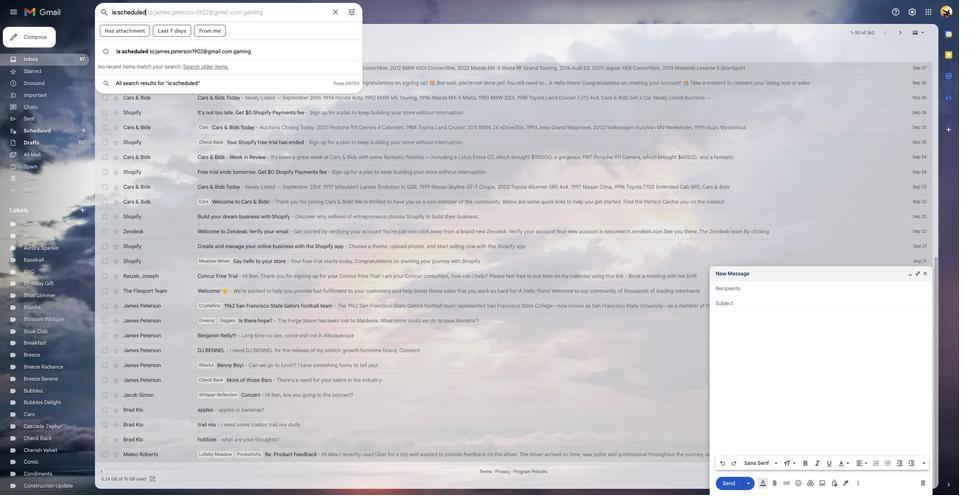 Task type: vqa. For each thing, say whether or not it's contained in the screenshot.
1st 'Flexport' from the bottom of the Main Content containing James Peterson
yes



Task type: locate. For each thing, give the bounding box(es) containing it.
provide
[[327, 320, 346, 327]]

team down joseph
[[171, 320, 186, 327]]

3 breeze from the top
[[26, 417, 45, 425]]

grand right jeep
[[612, 138, 629, 145]]

going
[[336, 435, 351, 443]]

maserati
[[750, 72, 773, 79]]

interruption. up including in the top of the page
[[483, 155, 515, 162]]

hi for concert
[[295, 435, 300, 443]]

trail right 'costco'
[[298, 468, 308, 476]]

$0 for late.
[[273, 122, 280, 129]]

3 september from the top
[[314, 204, 343, 212]]

4 peterson from the top
[[156, 386, 179, 393]]

shopify.
[[514, 287, 535, 294]]

building for it's not too late. get $0 shopify payments fee
[[412, 122, 433, 129]]

0 vertical spatial the flexport team
[[137, 89, 186, 96]]

0 vertical spatial free
[[286, 155, 297, 162]]

today down ends
[[251, 204, 267, 212]]

there! down audi
[[630, 89, 645, 96]]

16 row from the top
[[106, 315, 959, 332]]

1 horizontal spatial we
[[469, 353, 476, 360]]

jacob
[[137, 435, 153, 443]]

are right below on the top right of the page
[[576, 221, 584, 228]]

help right excited
[[303, 320, 314, 327]]

baseball
[[26, 285, 49, 293]]

0 horizontal spatial fee
[[330, 122, 338, 129]]

1 horizontal spatial bennel
[[282, 386, 304, 393]]

klo for apples - apples or bananas?
[[151, 452, 159, 459]]

1 horizontal spatial land
[[606, 105, 620, 112]]

9 row from the top
[[106, 200, 959, 216]]

0 vertical spatial auctions
[[760, 105, 783, 112]]

flexport down ratzek, joseph
[[148, 320, 170, 327]]

0 vertical spatial member
[[486, 221, 508, 228]]

aurora down aurora link
[[26, 272, 44, 279]]

1 brad klo from the top
[[137, 452, 159, 459]]

fantastic left finishes
[[426, 171, 449, 178]]

september down 'sales?'
[[314, 105, 343, 112]]

21 row from the top
[[106, 398, 959, 414]]

blissful inside labels navigation
[[26, 338, 45, 345]]

0 vertical spatial me
[[237, 31, 245, 38]]

finishes
[[451, 171, 471, 178]]

0 vertical spatial breeze
[[26, 391, 45, 398]]

james peterson for 1962 san francisco state gators football team
[[137, 336, 179, 344]]

17 row from the top
[[106, 332, 959, 348]]

thrilled
[[410, 221, 429, 228]]

2001 right today:
[[352, 138, 365, 145]]

0 horizontal spatial free
[[286, 155, 297, 162]]

0 vertical spatial ben,
[[277, 303, 288, 311]]

business down email at the left bottom of the page
[[303, 270, 326, 278]]

1 september from the top
[[314, 72, 343, 79]]

me right from
[[237, 31, 245, 38]]

19 row from the top
[[106, 365, 959, 381]]

book inside labels navigation
[[26, 365, 40, 372]]

your left email at the left bottom of the page
[[293, 254, 305, 261]]

blissful
[[26, 338, 45, 345], [221, 403, 237, 409]]

all for all search results for "is:scheduled"
[[129, 89, 135, 96]]

francisco down customers
[[411, 336, 436, 344]]

a right to...
[[610, 89, 614, 96]]

0 horizontal spatial have
[[334, 402, 346, 410]]

whisper inside whisper reflection concert - hi ben, are you going to the concert?
[[221, 436, 240, 442]]

promotions tab
[[210, 46, 314, 69]]

"is:scheduled"
[[184, 89, 222, 96]]

all left search
[[129, 89, 135, 96]]

a
[[610, 89, 614, 96], [576, 320, 580, 327]]

0 horizontal spatial more
[[26, 208, 40, 215]]

1 vertical spatial book
[[26, 365, 40, 372]]

1 horizontal spatial mx-
[[542, 72, 553, 79]]

hormone
[[400, 386, 424, 393]]

2 horizontal spatial concur
[[450, 303, 469, 311]]

2 horizontal spatial some
[[586, 221, 600, 228]]

1 horizontal spatial hello
[[615, 89, 628, 96]]

have
[[437, 221, 449, 228], [334, 402, 346, 410]]

on right put
[[616, 303, 622, 311]]

no
[[296, 369, 302, 377]]

$0
[[273, 122, 280, 129], [297, 188, 305, 195]]

this left step!
[[366, 89, 375, 96]]

3 peterson from the top
[[156, 369, 179, 377]]

lookout
[[785, 221, 805, 228]]

snoozed link
[[26, 89, 49, 96]]

conference
[[827, 336, 858, 344]]

james for more of those bars
[[137, 419, 154, 426]]

state
[[300, 336, 314, 344], [437, 336, 451, 344], [579, 336, 593, 344], [696, 336, 710, 344]]

0 vertical spatial september
[[314, 72, 343, 79]]

can
[[276, 402, 287, 410]]

whisper up club
[[50, 351, 71, 359]]

1 vertical spatial member
[[754, 336, 776, 344]]

september for 27th:
[[314, 72, 343, 79]]

build
[[220, 237, 233, 245]]

2 1962 from the left
[[386, 336, 398, 344]]

payments up closing
[[303, 122, 328, 129]]

scheduled
[[26, 142, 56, 149]]

with up online
[[290, 237, 301, 245]]

search refinement toolbar list box
[[106, 24, 402, 44]]

6 row from the top
[[106, 150, 959, 167]]

4 cars & bids from the top
[[137, 171, 167, 178]]

2 cars & bids from the top
[[137, 105, 167, 112]]

create and manage your online business with the shopify app - choose a theme, upload photos, and start selling now with the shopify app ͏‌ ͏‌ ͏‌ ͏‌ ͏‌ ͏‌ ͏‌ ͏‌ ͏‌ ͏‌ ͏‌ ͏‌ ͏‌ ͏‌ ͏‌ ͏‌ ͏‌ ͏‌ ͏‌ ͏‌ ͏‌ ͏‌ ͏‌ ͏‌ ͏‌ ͏‌ ͏‌ ͏‌ ͏‌ ͏‌ ͏‌ ͏‌ ͏‌ ͏‌ ͏‌ ͏‌ ͏‌ ͏‌ ͏‌ ͏‌ ͏‌ ͏‌
[[220, 270, 646, 278]]

account down get
[[643, 254, 664, 261]]

take
[[767, 89, 779, 96]]

fee for it's not too late. get $0 shopify payments fee
[[330, 122, 338, 129]]

back inside check back more of those bars - there's a need for your talent in the industry
[[237, 419, 248, 425]]

1 the flexport team from the top
[[137, 89, 186, 96]]

team up save
[[493, 336, 506, 344]]

free left the 'starts'
[[336, 287, 347, 294]]

there!
[[630, 89, 645, 96], [596, 320, 612, 327]]

team down the no recent items match your search. search older items.
[[171, 89, 186, 96]]

12 row from the top
[[106, 249, 959, 266]]

1 vertical spatial whisper
[[221, 436, 240, 442]]

check inside check back 'link'
[[26, 483, 43, 491]]

3 james from the top
[[137, 369, 154, 377]]

cars & bids for cars & bids today - newly listed — september 27th: 1990 bmw 325i convertible, 2012 bmw 650i convertible, 2022 mazda mx-5 miata rf grand touring, 2016 audi s3, 2001 jaguar xk8 convertible, 2019 maserati levante s gransport
[[137, 72, 167, 79]]

None checkbox
[[112, 138, 121, 146], [112, 154, 121, 162], [112, 204, 121, 212], [112, 237, 121, 245], [112, 253, 121, 262], [112, 270, 121, 278], [112, 303, 121, 311], [112, 319, 121, 328], [112, 352, 121, 361], [112, 385, 121, 394], [112, 402, 121, 410], [112, 435, 121, 443], [112, 468, 121, 476], [112, 484, 121, 493], [112, 138, 121, 146], [112, 154, 121, 162], [112, 204, 121, 212], [112, 237, 121, 245], [112, 253, 121, 262], [112, 270, 121, 278], [112, 303, 121, 311], [112, 319, 121, 328], [112, 352, 121, 361], [112, 385, 121, 394], [112, 402, 121, 410], [112, 435, 121, 443], [112, 468, 121, 476], [112, 484, 121, 493]]

the flexport team for 11th 'row' from the bottom of the page
[[137, 320, 186, 327]]

1 horizontal spatial 5
[[553, 72, 556, 79]]

peterson for 1962 san francisco state gators football team
[[156, 336, 179, 344]]

of down link
[[686, 320, 692, 327]]

to right lost
[[389, 353, 395, 360]]

— up the subscription ready to increase your sales? don't forget this step!
[[307, 72, 313, 79]]

4runner
[[587, 204, 609, 212]]

peterson for more of those bars
[[156, 419, 179, 426]]

1 horizontal spatial auctions
[[760, 105, 783, 112]]

search mail image
[[109, 6, 123, 21]]

cascade
[[26, 470, 49, 478]]

3 cars & bids from the top
[[137, 138, 167, 145]]

1 james from the top
[[137, 336, 154, 344]]

22 row from the top
[[106, 414, 959, 431]]

4 state from the left
[[696, 336, 710, 344]]

starting
[[445, 287, 466, 294]]

up up mitsubishi
[[382, 188, 389, 195]]

today for newly listed — september 27th: 1990 bmw 325i convertible, 2012 bmw 650i convertible, 2022 mazda mx-5 miata rf grand touring, 2016 audi s3, 2001 jaguar xk8 convertible, 2019 maserati levante s gransport
[[251, 72, 267, 79]]

1 flexport from the top
[[148, 89, 170, 96]]

1 vertical spatial are
[[260, 485, 269, 492]]

gators
[[315, 336, 333, 344], [453, 336, 470, 344]]

your right the match
[[170, 71, 181, 78]]

aurora down alerts link
[[26, 259, 44, 266]]

without up finishes
[[462, 155, 482, 162]]

2 convertible, from the left
[[475, 72, 507, 79]]

0 horizontal spatial mazda
[[480, 105, 497, 112]]

has left ended
[[310, 155, 319, 162]]

4x4,
[[656, 105, 667, 112], [622, 204, 633, 212]]

1 horizontal spatial account
[[595, 254, 617, 261]]

3 klo from the top
[[151, 485, 159, 492]]

selling
[[499, 270, 516, 278]]

plan for it's not too late. get $0 shopify payments fee
[[379, 122, 390, 129]]

free left ends
[[220, 188, 231, 195]]

1 horizontal spatial we're
[[394, 221, 409, 228]]

0 vertical spatial payments
[[303, 122, 328, 129]]

2 mix from the left
[[310, 468, 319, 476]]

157
[[87, 155, 94, 161]]

free
[[286, 155, 297, 162], [336, 287, 347, 294], [573, 303, 584, 311]]

get for tomorrow.
[[287, 188, 296, 195]]

0 vertical spatial all
[[129, 89, 135, 96]]

0 horizontal spatial 1962
[[249, 336, 261, 344]]

3 row from the top
[[106, 101, 959, 117]]

concur down "meadow" on the left bottom of page
[[220, 303, 239, 311]]

2 vertical spatial building
[[437, 188, 458, 195]]

klo for trail mix - i need some costco trail mix dude
[[151, 468, 159, 476]]

1 vertical spatial we're
[[259, 320, 274, 327]]

5 james from the top
[[137, 402, 154, 410]]

book inside 'row'
[[699, 303, 712, 311]]

hope?
[[287, 353, 303, 360]]

1 horizontal spatial my
[[624, 303, 632, 311]]

1 vertical spatial your
[[618, 254, 629, 261]]

0 horizontal spatial concur
[[220, 303, 239, 311]]

0 horizontal spatial land
[[483, 138, 497, 145]]

0 vertical spatial interruption.
[[484, 122, 516, 129]]

0 vertical spatial 1996
[[466, 105, 478, 112]]

crystalline
[[221, 337, 245, 343]]

labels heading
[[11, 230, 88, 238]]

get right "late."
[[262, 122, 271, 129]]

meeting
[[718, 303, 739, 311]]

2 klo from the top
[[151, 468, 159, 476]]

trash link
[[26, 194, 41, 202]]

miata
[[558, 72, 572, 79]]

cars inside cars welcome to cars & bids! - thank you for joining cars & bids! we're thrilled to have you as a new member of the community. below are some quick links to help you get started. find the perfect carare you on the lookout
[[221, 221, 232, 227]]

1962 up giggles
[[249, 336, 261, 344]]

Subject field
[[795, 333, 959, 341]]

of down cars & bids today - newly listed — september 23rd: 1997 mitsubishi lancer evolution iv gsr, 1999 nissan skyline gt-t coupe, 2002 toyota 4runner sr5 4x4, 1997 nissan cima, 1996 toyota t100 extended cab sr5, cars & bids
[[510, 221, 515, 228]]

keep up carrera
[[398, 122, 411, 129]]

2 account from the left
[[595, 254, 617, 261]]

cars & bids for cars & bids today - newly listed — september 23rd: 1997 mitsubishi lancer evolution iv gsr, 1999 nissan skyline gt-t coupe, 2002 toyota 4runner sr5 4x4, 1997 nissan cima, 1996 toyota t100 extended cab sr5, cars & bids
[[137, 204, 167, 212]]

account down entrepreneurs
[[403, 254, 424, 261]]

23 row from the top
[[106, 431, 959, 447]]

and
[[777, 171, 787, 178], [239, 270, 249, 278], [474, 270, 484, 278], [436, 320, 446, 327]]

0 horizontal spatial bids!
[[287, 221, 300, 228]]

1 bubbles from the top
[[26, 431, 48, 438]]

toyota right 1984
[[464, 138, 482, 145]]

2 james peterson from the top
[[137, 353, 179, 360]]

2 brad klo from the top
[[137, 468, 159, 476]]

brad klo for hobbies
[[137, 485, 159, 492]]

1 horizontal spatial apples
[[243, 452, 260, 459]]

breeze for breeze radiance
[[26, 404, 45, 412]]

say
[[259, 287, 269, 294]]

scheduled link
[[26, 142, 56, 149]]

🎊 image
[[477, 89, 484, 96]]

2 trail from the left
[[298, 468, 308, 476]]

to left put
[[586, 303, 591, 311]]

1 1997 from the left
[[359, 204, 371, 212]]

sparkle
[[45, 272, 65, 279]]

0 horizontal spatial 4x4,
[[622, 204, 633, 212]]

all inside "list box"
[[129, 89, 135, 96]]

payments for free trial ends tomorrow. get $0 shopify payments fee
[[328, 188, 353, 195]]

brought
[[568, 171, 589, 178], [731, 171, 752, 178]]

ben, for are
[[301, 435, 313, 443]]

1 vertical spatial september
[[314, 105, 343, 112]]

1 vertical spatial the flexport team
[[137, 320, 186, 327]]

flexport for 11th 'row' from the bottom of the page
[[148, 320, 170, 327]]

interruption. up gt-
[[509, 188, 541, 195]]

hard
[[553, 320, 565, 327]]

to up lancer
[[416, 188, 422, 195]]

2 team from the top
[[171, 320, 186, 327]]

1 cars & bids from the top
[[137, 72, 167, 79]]

sign up mitsubishi
[[369, 188, 380, 195]]

san down community
[[658, 336, 668, 344]]

your left journey
[[467, 287, 479, 294]]

2 nissan from the left
[[647, 204, 665, 212]]

we
[[469, 353, 476, 360], [288, 402, 296, 410]]

0 horizontal spatial fantastic
[[426, 171, 449, 178]]

none search field containing no recent items match your search.
[[106, 3, 403, 104]]

auctions left closing
[[289, 138, 311, 145]]

breeze for the breeze link
[[26, 391, 45, 398]]

cars link
[[26, 457, 38, 464]]

5 left miata
[[553, 72, 556, 79]]

2 vertical spatial welcome
[[613, 320, 637, 327]]

2 flexport from the top
[[148, 320, 170, 327]]

sign for it's not too late. get $0 shopify payments fee
[[344, 122, 355, 129]]

1 vertical spatial we
[[288, 402, 296, 410]]

brad klo for apples
[[137, 452, 159, 459]]

without for free trial ends tomorrow. get $0 shopify payments fee
[[488, 188, 507, 195]]

whisper inside blossom whisper link
[[50, 351, 71, 359]]

james peterson for more of those bars
[[137, 419, 179, 426]]

interruption. for it's not too late. get $0 shopify payments fee - sign up for a plan to keep building your store without interruption. ﻿͏ ﻿͏ ﻿͏ ﻿͏ ﻿͏ ﻿͏ ﻿͏ ﻿͏ ﻿͏ ﻿͏ ﻿͏ ﻿͏ ﻿͏ ﻿͏ ﻿͏ ﻿͏ ﻿͏ ﻿͏ ﻿͏ ﻿͏ ﻿͏ ﻿͏ ﻿͏ ﻿͏ ﻿͏ ﻿͏ ﻿͏ ﻿͏ ﻿͏ ﻿͏ ﻿͏ ﻿͏ ﻿͏ ﻿͏ ﻿͏ ﻿͏ ﻿͏ ﻿͏ ﻿͏ ﻿͏ ﻿͏ ﻿͏ ﻿͏ ﻿͏
[[484, 122, 516, 129]]

you
[[323, 221, 332, 228], [451, 221, 460, 228], [650, 221, 659, 228], [756, 221, 765, 228], [749, 254, 759, 261], [307, 303, 316, 311], [316, 320, 325, 327], [520, 320, 529, 327], [325, 435, 334, 443]]

put
[[592, 303, 601, 311]]

check inside check back more of those bars - there's a need for your talent in the industry
[[221, 419, 236, 425]]

all inside labels navigation
[[26, 168, 33, 175]]

back inside check back your shopify free trial has ended - sign up for a plan to keep building your store without interruption. ﻿͏ ﻿͏ ﻿͏ ﻿͏ ﻿͏ ﻿͏ ﻿͏ ﻿͏ ﻿͏ ﻿͏ ﻿͏ ﻿͏ ﻿͏ ﻿͏ ﻿͏ ﻿͏ ﻿͏ ﻿͏ ﻿͏ ﻿͏ ﻿͏ ﻿͏ ﻿͏ ﻿͏ ﻿͏ ﻿͏ ﻿͏ ﻿͏ ﻿͏ ﻿͏ ﻿͏ ﻿͏ ﻿͏ ﻿͏ ﻿͏ ﻿͏ ﻿͏ ﻿͏ ﻿͏ ﻿͏ ﻿͏ ﻿͏ ﻿͏ ﻿͏
[[237, 155, 248, 161]]

member down merchants
[[754, 336, 776, 344]]

1 brought from the left
[[568, 171, 589, 178]]

0 vertical spatial bubbles
[[26, 431, 48, 438]]

1 horizontal spatial 1962
[[386, 336, 398, 344]]

auctions
[[760, 105, 783, 112], [289, 138, 311, 145]]

1 team from the top
[[171, 89, 186, 96]]

0 horizontal spatial $0
[[273, 122, 280, 129]]

newly up increase
[[272, 72, 288, 79]]

building for free trial ends tomorrow. get $0 shopify payments fee
[[437, 188, 458, 195]]

last 7 days
[[175, 31, 207, 38]]

None search field
[[106, 3, 403, 104]]

0 horizontal spatial 911
[[389, 138, 397, 145]]

1 bids! from the left
[[287, 221, 300, 228]]

auctions down the take
[[760, 105, 783, 112]]

nelly!!!
[[245, 369, 263, 377]]

to right go
[[305, 402, 311, 410]]

newly
[[272, 72, 288, 79], [272, 105, 288, 112], [726, 105, 742, 112], [272, 204, 288, 212]]

are right what
[[260, 485, 269, 492]]

to down it's not too late. get $0 shopify payments fee - sign up for a plan to keep building your store without interruption. ﻿͏ ﻿͏ ﻿͏ ﻿͏ ﻿͏ ﻿͏ ﻿͏ ﻿͏ ﻿͏ ﻿͏ ﻿͏ ﻿͏ ﻿͏ ﻿͏ ﻿͏ ﻿͏ ﻿͏ ﻿͏ ﻿͏ ﻿͏ ﻿͏ ﻿͏ ﻿͏ ﻿͏ ﻿͏ ﻿͏ ﻿͏ ﻿͏ ﻿͏ ﻿͏ ﻿͏ ﻿͏ ﻿͏ ﻿͏ ﻿͏ ﻿͏ ﻿͏ ﻿͏ ﻿͏ ﻿͏ ﻿͏ ﻿͏ ﻿͏ ﻿͏
[[390, 155, 396, 162]]

18 row from the top
[[106, 348, 959, 365]]

serene
[[46, 417, 64, 425]]

september for 23rd:
[[314, 204, 343, 212]]

dj down benjamin
[[220, 386, 227, 393]]

1 vertical spatial land
[[483, 138, 497, 145]]

get down review
[[287, 188, 296, 195]]

0 horizontal spatial been
[[310, 171, 323, 178]]

some up hobbies - what are your thoughts? at the bottom of page
[[263, 468, 278, 476]]

1 horizontal spatial trail
[[298, 468, 308, 476]]

journey
[[480, 287, 500, 294]]

cars & bids for cars & bids today - newly listed — september 26th: 1994 honda acty, 1992 bmw m5 touring, 1996 mazda mx-5 miata, 1983 bmw 320i, 1988 toyota land cruiser fj70 4x4, cars & bids sell a car newly listed auctions —
[[137, 105, 167, 112]]

san up 'maldenia.'
[[399, 336, 409, 344]]

blissful for blissful
[[26, 338, 45, 345]]

list box
[[106, 47, 402, 98]]

3 state from the left
[[579, 336, 593, 344]]

bubbles delight
[[26, 444, 68, 451]]

$0 down 'it's'
[[297, 188, 305, 195]]

26 row from the top
[[106, 480, 959, 495]]

at
[[360, 171, 365, 178]]

1 vertical spatial bubbles
[[26, 444, 48, 451]]

trial!
[[411, 303, 423, 311]]

1 horizontal spatial $0
[[297, 188, 305, 195]]

0 vertical spatial some
[[411, 171, 425, 178]]

1988
[[575, 105, 586, 112]]

0 horizontal spatial business
[[266, 237, 289, 245]]

Search mail text field
[[124, 10, 363, 18]]

bubbles down the bubbles link
[[26, 444, 48, 451]]

1 nissan from the left
[[479, 204, 497, 212]]

nelsontech.zendesk.com
[[672, 254, 736, 261]]

cruiser,
[[498, 138, 518, 145]]

11 row from the top
[[106, 233, 959, 249]]

james peterson for benny boy!
[[137, 402, 179, 410]]

a right for!
[[576, 320, 580, 327]]

2 peterson from the top
[[156, 353, 179, 360]]

thousands
[[693, 320, 721, 327]]

the flexport team for second 'row' from the top of the page
[[137, 89, 186, 96]]

1 horizontal spatial is
[[666, 254, 670, 261]]

peterson for benny boy!
[[156, 402, 179, 410]]

francisco down for!
[[552, 336, 578, 344]]

newly for newly listed — september 23rd: 1997 mitsubishi lancer evolution iv gsr, 1999 nissan skyline gt-t coupe, 2002 toyota 4runner sr5 4x4, 1997 nissan cima, 1996 toyota t100 extended cab sr5, cars & bids
[[272, 204, 288, 212]]

alerts link
[[26, 246, 42, 253]]

refresh image
[[137, 32, 145, 40]]

to right hello
[[284, 287, 290, 294]]

new message dialog
[[789, 296, 959, 495]]

2 vertical spatial sign
[[369, 188, 380, 195]]

bmw left z4
[[532, 138, 546, 145]]

need right the i
[[249, 468, 262, 476]]

1 horizontal spatial 4x4,
[[656, 105, 667, 112]]

up!
[[467, 89, 475, 96]]

0 horizontal spatial zendesk
[[137, 254, 159, 261]]

in right visit
[[354, 369, 358, 377]]

check inside check back your shopify free trial has ended - sign up for a plan to keep building your store without interruption. ﻿͏ ﻿͏ ﻿͏ ﻿͏ ﻿͏ ﻿͏ ﻿͏ ﻿͏ ﻿͏ ﻿͏ ﻿͏ ﻿͏ ﻿͏ ﻿͏ ﻿͏ ﻿͏ ﻿͏ ﻿͏ ﻿͏ ﻿͏ ﻿͏ ﻿͏ ﻿͏ ﻿͏ ﻿͏ ﻿͏ ﻿͏ ﻿͏ ﻿͏ ﻿͏ ﻿͏ ﻿͏ ﻿͏ ﻿͏ ﻿͏ ﻿͏ ﻿͏ ﻿͏ ﻿͏ ﻿͏ ﻿͏ ﻿͏ ﻿͏ ﻿͏
[[221, 155, 236, 161]]

me
[[237, 31, 245, 38], [753, 303, 761, 311], [344, 369, 352, 377]]

2 vertical spatial your
[[323, 287, 335, 294]]

to...
[[599, 89, 609, 96]]

for
[[175, 89, 183, 96], [365, 122, 373, 129], [364, 155, 372, 162], [390, 188, 397, 195], [334, 221, 341, 228], [318, 303, 325, 311], [355, 303, 363, 311], [305, 386, 312, 393], [348, 419, 355, 426]]

None checkbox
[[112, 105, 121, 113], [112, 121, 121, 129], [112, 171, 121, 179], [112, 187, 121, 195], [112, 220, 121, 228], [112, 286, 121, 295], [112, 336, 121, 344], [112, 369, 121, 377], [112, 418, 121, 427], [112, 451, 121, 460], [112, 105, 121, 113], [112, 121, 121, 129], [112, 171, 121, 179], [112, 187, 121, 195], [112, 220, 121, 228], [112, 286, 121, 295], [112, 336, 121, 344], [112, 369, 121, 377], [112, 418, 121, 427], [112, 451, 121, 460]]

below
[[558, 221, 574, 228]]

1 horizontal spatial grand
[[612, 138, 629, 145]]

1 breeze from the top
[[26, 391, 45, 398]]

0 horizontal spatial trail
[[220, 468, 230, 476]]

free trial ends tomorrow. get $0 shopify payments fee - sign up for a plan to keep building your store without interruption. ﻿͏ ﻿͏ ﻿͏ ﻿͏ ﻿͏ ﻿͏ ﻿͏ ﻿͏ ﻿͏ ﻿͏ ﻿͏ ﻿͏ ﻿͏ ﻿͏ ﻿͏ ﻿͏ ﻿͏ ﻿͏ ﻿͏ ﻿͏ ﻿͏ ﻿͏ ﻿͏ ﻿͏ ﻿͏ ﻿͏ ﻿͏ ﻿͏ ﻿͏ ﻿͏ ﻿͏ ﻿͏ ﻿͏ ﻿͏ ﻿͏ ﻿͏ ﻿͏ ﻿͏ ﻿͏ ﻿͏ ﻿͏ ﻿͏ ﻿͏ ﻿͏
[[220, 188, 606, 195]]

$0 for tomorrow.
[[297, 188, 305, 195]]

mitsubishi
[[372, 204, 399, 212]]

6 james from the top
[[137, 419, 154, 426]]

4 san from the left
[[658, 336, 668, 344]]

free left trial
[[240, 303, 252, 311]]

1 horizontal spatial there!
[[630, 89, 645, 96]]

jaguar
[[672, 72, 690, 79]]

dude
[[320, 468, 334, 476]]

whisper
[[50, 351, 71, 359], [221, 436, 240, 442]]

payments down great
[[328, 188, 353, 195]]

main content containing james peterson
[[106, 26, 959, 495]]

2 james from the top
[[137, 353, 154, 360]]

2 horizontal spatial in
[[386, 419, 391, 426]]

all mail
[[26, 168, 45, 175]]

1 horizontal spatial concur
[[377, 303, 396, 311]]

5 left miata,
[[510, 105, 513, 112]]

0 vertical spatial this
[[366, 89, 375, 96]]

bubbles down breeze serene link
[[26, 431, 48, 438]]

today down ready
[[251, 105, 267, 112]]

help left boost
[[447, 320, 459, 327]]

has
[[310, 155, 319, 162], [353, 353, 362, 360]]

1 vertical spatial free
[[336, 287, 347, 294]]

7 row from the top
[[106, 167, 959, 183]]

blissful for blissful benny boy! - can we go to lunch? i have something funny to tell you!
[[221, 403, 237, 409]]

breeze inside breeze serene link
[[26, 417, 45, 425]]

0 horizontal spatial account
[[403, 254, 424, 261]]

1962 right during
[[906, 336, 918, 344]]

1983
[[532, 105, 543, 112]]

advanced search options image
[[383, 5, 399, 21]]

$90000,
[[590, 171, 614, 178]]

important
[[26, 102, 52, 109]]

verify right the zendesk.
[[566, 254, 581, 261]]

bennel down benjamin
[[228, 386, 250, 393]]

1 horizontal spatial been
[[364, 353, 377, 360]]

2 concur from the left
[[377, 303, 396, 311]]

2 the flexport team from the top
[[137, 320, 186, 327]]

2 1997 from the left
[[634, 204, 646, 212]]

1 vertical spatial this
[[673, 303, 683, 311]]

verify up online
[[277, 254, 292, 261]]

why
[[352, 237, 363, 245]]

upload
[[433, 270, 451, 278]]

could
[[453, 353, 467, 360]]

the up lost
[[375, 336, 385, 344]]

closing
[[313, 138, 332, 145]]

0 vertical spatial sign
[[344, 122, 355, 129]]

— for newly listed — september 27th: 1990 bmw 325i convertible, 2012 bmw 650i convertible, 2022 mazda mx-5 miata rf grand touring, 2016 audi s3, 2001 jaguar xk8 convertible, 2019 maserati levante s gransport
[[307, 72, 313, 79]]

brad for apples
[[137, 452, 149, 459]]

peterson for is there hope?
[[156, 353, 179, 360]]

nissan left cima,
[[647, 204, 665, 212]]

5 peterson from the top
[[156, 402, 179, 410]]

tab list
[[106, 46, 959, 69]]

gaming
[[259, 54, 279, 61]]

2 bubbles from the top
[[26, 444, 48, 451]]

aurora
[[26, 259, 44, 266], [26, 272, 44, 279]]

thoughts?
[[284, 485, 310, 492]]

main content
[[106, 26, 959, 495]]

row
[[106, 67, 959, 84], [106, 84, 959, 101], [106, 101, 959, 117], [106, 117, 959, 134], [106, 134, 959, 150], [106, 150, 959, 167], [106, 167, 959, 183], [106, 183, 959, 200], [106, 200, 959, 216], [106, 216, 959, 233], [106, 233, 959, 249], [106, 249, 959, 266], [106, 266, 959, 282], [106, 282, 959, 299], [106, 299, 959, 315], [106, 315, 959, 332], [106, 332, 959, 348], [106, 348, 959, 365], [106, 365, 959, 381], [106, 381, 959, 398], [106, 398, 959, 414], [106, 414, 959, 431], [106, 431, 959, 447], [106, 447, 959, 464], [106, 464, 959, 480], [106, 480, 959, 495]]

bubbles for bubbles
[[26, 431, 48, 438]]

new for a
[[474, 221, 485, 228]]

without down including in the top of the page
[[488, 188, 507, 195]]

2 row from the top
[[106, 84, 959, 101]]

1 horizontal spatial team
[[493, 336, 506, 344]]

with up how at the right of page
[[501, 287, 512, 294]]

congratulations for but wait, you're not done yet! you still need to... a hello there! congratulations on creating your account!
[[647, 89, 688, 96]]

state left the college—now
[[579, 336, 593, 344]]

week
[[255, 171, 270, 178]]

listed up the subscription ready to increase your sales? don't forget this step!
[[290, 72, 306, 79]]

row containing zendesk
[[106, 249, 959, 266]]

tab list containing primary
[[106, 46, 959, 69]]

1 horizontal spatial hi
[[295, 435, 300, 443]]

bubbles for bubbles delight
[[26, 444, 48, 451]]

4 james peterson from the top
[[137, 386, 179, 393]]

building up 4
[[412, 122, 433, 129]]

5 cars & bids from the top
[[137, 204, 167, 212]]

discover
[[328, 237, 351, 245]]

mazda
[[523, 72, 540, 79], [480, 105, 497, 112]]

by
[[827, 254, 833, 261]]

0 horizontal spatial porsche
[[367, 138, 388, 145]]

labels navigation
[[0, 26, 106, 495]]

snoozed
[[26, 89, 49, 96]]

those
[[477, 320, 491, 327], [274, 419, 289, 426]]

been left lost
[[364, 353, 377, 360]]

blissful left benny
[[221, 403, 237, 409]]

gmail image
[[26, 5, 71, 21]]

blissful inside blissful benny boy! - can we go to lunch? i have something funny to tell you!
[[221, 403, 237, 409]]

plan for free trial ends tomorrow. get $0 shopify payments fee
[[404, 188, 415, 195]]

james for benny boy!
[[137, 402, 154, 410]]

1 vertical spatial 5
[[510, 105, 513, 112]]

1 horizontal spatial me
[[344, 369, 352, 377]]

0 vertical spatial we're
[[394, 221, 409, 228]]

1 peterson from the top
[[156, 336, 179, 344]]

1 horizontal spatial convertible,
[[475, 72, 507, 79]]



Task type: describe. For each thing, give the bounding box(es) containing it.
1 francisco from the left
[[274, 336, 299, 344]]

20 row from the top
[[106, 381, 959, 398]]

bmw left the 650i
[[447, 72, 461, 79]]

1 vertical spatial welcome
[[220, 254, 244, 261]]

the up business.
[[516, 221, 525, 228]]

hi for trial
[[270, 303, 275, 311]]

0 vertical spatial your
[[252, 155, 264, 162]]

to right excited
[[296, 320, 301, 327]]

4 james from the top
[[137, 386, 154, 393]]

need up going
[[333, 419, 346, 426]]

0 horizontal spatial member
[[486, 221, 508, 228]]

1 football from the left
[[334, 336, 354, 344]]

2 vertical spatial in
[[386, 419, 391, 426]]

sdrive35is,
[[555, 138, 584, 145]]

1 horizontal spatial help
[[447, 320, 459, 327]]

27th:
[[344, 72, 357, 79]]

of right release
[[345, 386, 350, 393]]

newly for newly listed — september 26th: 1994 honda acty, 1992 bmw m5 touring, 1996 mazda mx-5 miata, 1983 bmw 320i, 1988 toyota land cruiser fj70 4x4, cars & bids sell a car newly listed auctions —
[[272, 105, 288, 112]]

cars & bids for cars & bids - week in review - it's been a great week at cars & bids with some fantastic finishes — including a lotus evora gt, which brought $90000, a gorgeous 1987 porsche 911 carrera, which brought $65500, and a fantastic
[[137, 171, 167, 178]]

1 horizontal spatial not
[[527, 89, 536, 96]]

2 vertical spatial trial
[[348, 287, 358, 294]]

0 horizontal spatial trial
[[233, 188, 243, 195]]

to left tell
[[393, 402, 398, 410]]

the down ratzek, at the bottom of page
[[137, 320, 147, 327]]

on down 2012
[[439, 89, 445, 96]]

the left far
[[784, 336, 793, 344]]

1 1962 from the left
[[249, 336, 261, 344]]

excited
[[275, 320, 295, 327]]

1 horizontal spatial touring,
[[599, 72, 620, 79]]

320i,
[[560, 105, 573, 112]]

Message Body text field
[[795, 349, 959, 495]]

0 vertical spatial as
[[462, 221, 468, 228]]

is inside 'row'
[[666, 254, 670, 261]]

1 vertical spatial building
[[412, 155, 432, 162]]

0 horizontal spatial a
[[576, 320, 580, 327]]

has attachment
[[116, 31, 161, 38]]

get for late.
[[262, 122, 271, 129]]

1 row from the top
[[106, 67, 959, 84]]

community
[[656, 320, 685, 327]]

primary tab
[[106, 46, 209, 69]]

1 horizontal spatial this
[[673, 303, 683, 311]]

to right moment at the right of page
[[808, 89, 813, 96]]

the left concert?
[[359, 435, 368, 443]]

2 bids! from the left
[[380, 221, 393, 228]]

step!
[[377, 89, 390, 96]]

1 vertical spatial without
[[462, 155, 482, 162]]

i left am
[[425, 303, 426, 311]]

brad for trail
[[137, 468, 149, 476]]

— for newly listed — september 26th: 1994 honda acty, 1992 bmw m5 touring, 1996 mazda mx-5 miata, 1983 bmw 320i, 1988 toyota land cruiser fj70 4x4, cars & bids sell a car newly listed auctions —
[[307, 105, 313, 112]]

325i
[[388, 72, 399, 79]]

2 horizontal spatial your
[[618, 254, 629, 261]]

0 vertical spatial those
[[477, 320, 491, 327]]

welcome to zendesk: verify your email - get started by verifying your account you're just one click away from a brand new zendesk. verify your account your new account is nelsontech.zendesk.com see you there, the zendesk team by clicking
[[220, 254, 855, 261]]

0 horizontal spatial team
[[356, 336, 369, 344]]

clear search image
[[365, 5, 381, 21]]

starred
[[26, 76, 46, 83]]

1 vertical spatial 1996
[[683, 204, 694, 212]]

row containing jacob simon
[[106, 431, 959, 447]]

1993
[[585, 138, 597, 145]]

listed for newly listed — september 23rd: 1997 mitsubishi lancer evolution iv gsr, 1999 nissan skyline gt-t coupe, 2002 toyota 4runner sr5 4x4, 1997 nissan cima, 1996 toyota t100 extended cab sr5, cars & bids
[[290, 204, 306, 212]]

for!
[[566, 320, 575, 327]]

s
[[796, 72, 800, 79]]

0 vertical spatial 911
[[389, 138, 397, 145]]

1 vertical spatial 911
[[682, 171, 690, 178]]

link
[[684, 303, 693, 311]]

your left online
[[273, 270, 284, 278]]

cars & bids - week in review - it's been a great week at cars & bids with some fantastic finishes — including a lotus evora gt, which brought $90000, a gorgeous 1987 porsche 911 carrera, which brought $65500, and a fantastic
[[220, 171, 816, 178]]

need right still
[[584, 89, 597, 96]]

1 horizontal spatial some
[[411, 171, 425, 178]]

toyota right 2002
[[568, 204, 585, 212]]

your down trail mix - i need some costco trail mix dude
[[270, 485, 282, 492]]

sign for free trial ends tomorrow. get $0 shopify payments fee
[[369, 188, 380, 195]]

3 1962 from the left
[[906, 336, 918, 344]]

trial
[[253, 303, 264, 311]]

do
[[478, 353, 485, 360]]

jacob simon
[[137, 435, 171, 443]]

0 vertical spatial 2001
[[658, 72, 671, 79]]

back for more
[[237, 419, 248, 425]]

meadow velvet say hello to your store - your free trial starts today. congratulations on starting your journey with shopify. ﻿͏ ﻿͏ ﻿͏ ﻿͏ ﻿͏ ﻿͏ ﻿͏ ﻿͏ ﻿͏ ﻿͏ ﻿͏ ﻿͏ ﻿͏ ﻿͏ ﻿͏ ﻿͏ ﻿͏ ﻿͏ ﻿͏ ﻿͏ ﻿͏ ﻿͏ ﻿͏ ﻿͏ ﻿͏ ﻿͏ ﻿͏ ﻿͏ ﻿͏ ﻿͏ ͏‌ ͏‌ ͏‌ ͏‌ ͏‌ ͏‌ ͏‌ ͏‌ ͏‌
[[221, 287, 592, 294]]

forge
[[320, 353, 335, 360]]

0 horizontal spatial has
[[310, 155, 319, 162]]

james for is there hope?
[[137, 353, 154, 360]]

2 which from the left
[[714, 171, 730, 178]]

and right customers
[[436, 320, 446, 327]]

0 vertical spatial we
[[469, 353, 476, 360]]

0 vertical spatial 5
[[553, 72, 556, 79]]

james for 1962 san francisco state gators football team
[[137, 336, 154, 344]]

your right the zendesk.
[[582, 254, 594, 261]]

mysterious
[[800, 138, 829, 145]]

alerts
[[26, 246, 42, 253]]

listed down "account!"
[[743, 105, 759, 112]]

me inside list box
[[237, 31, 245, 38]]

cars & bids today - newly listed — september 27th: 1990 bmw 325i convertible, 2012 bmw 650i convertible, 2022 mazda mx-5 miata rf grand touring, 2016 audi s3, 2001 jaguar xk8 convertible, 2019 maserati levante s gransport
[[220, 72, 828, 79]]

0 vertical spatial welcome
[[236, 221, 260, 228]]

1 bennel from the left
[[228, 386, 250, 393]]

0 vertical spatial been
[[310, 171, 323, 178]]

on left the creating at the right top
[[690, 89, 697, 96]]

your up 'fulfillment'
[[364, 303, 376, 311]]

1 concur from the left
[[220, 303, 239, 311]]

to right do
[[486, 353, 492, 360]]

1 50
[[945, 33, 956, 39]]

1 dj from the left
[[220, 386, 227, 393]]

0 vertical spatial business
[[266, 237, 289, 245]]

1 zendesk from the left
[[137, 254, 159, 261]]

1 horizontal spatial sales
[[886, 89, 900, 96]]

start
[[485, 270, 498, 278]]

klo for hobbies - what are your thoughts?
[[151, 485, 159, 492]]

up up at
[[356, 155, 363, 162]]

save
[[493, 353, 505, 360]]

for inside "list box"
[[175, 89, 183, 96]]

and left start
[[474, 270, 484, 278]]

your down m5
[[435, 122, 446, 129]]

industry
[[403, 419, 424, 426]]

8 row from the top
[[106, 183, 959, 200]]

1 vertical spatial time
[[283, 369, 294, 377]]

1 horizontal spatial has
[[353, 353, 362, 360]]

main menu image
[[10, 8, 20, 18]]

keep for free trial ends tomorrow. get $0 shopify payments fee
[[423, 188, 436, 195]]

today for newly listed — september 23rd: 1997 mitsubishi lancer evolution iv gsr, 1999 nissan skyline gt-t coupe, 2002 toyota 4runner sr5 4x4, 1997 nissan cima, 1996 toyota t100 extended cab sr5, cars & bids
[[251, 204, 267, 212]]

started
[[337, 254, 356, 261]]

1 gators from the left
[[315, 336, 333, 344]]

team for second 'row' from the top of the page
[[171, 89, 186, 96]]

2 bennel from the left
[[282, 386, 304, 393]]

0 vertical spatial mazda
[[523, 72, 540, 79]]

sent link
[[26, 128, 38, 136]]

the right there,
[[777, 254, 787, 261]]

and right $65500,
[[777, 171, 787, 178]]

of down boy!
[[267, 419, 272, 426]]

the down the items
[[137, 89, 147, 96]]

3 san from the left
[[541, 336, 551, 344]]

aurora for aurora sparkle
[[26, 272, 44, 279]]

3 francisco from the left
[[552, 336, 578, 344]]

to up dream
[[261, 221, 267, 228]]

your down finishes
[[460, 188, 471, 195]]

1 horizontal spatial porsche
[[660, 171, 681, 178]]

with down started
[[328, 270, 339, 278]]

10 row from the top
[[106, 216, 959, 233]]

2 brought from the left
[[731, 171, 752, 178]]

0 horizontal spatial sales
[[493, 320, 506, 327]]

0 vertical spatial signing
[[447, 89, 466, 96]]

1 vertical spatial signing
[[327, 303, 346, 311]]

on left starting
[[437, 287, 444, 294]]

1 vertical spatial those
[[274, 419, 289, 426]]

25 row from the top
[[106, 464, 959, 480]]

concert
[[268, 435, 289, 443]]

2 san from the left
[[399, 336, 409, 344]]

trash
[[26, 194, 41, 202]]

aurora link
[[26, 259, 44, 266]]

of left leading
[[722, 320, 728, 327]]

search.
[[183, 71, 202, 78]]

payments for it's not too late. get $0 shopify payments fee
[[303, 122, 328, 129]]

late.
[[249, 122, 260, 129]]

2 vertical spatial get
[[326, 254, 336, 261]]

2 apples from the left
[[243, 452, 260, 459]]

2 state from the left
[[437, 336, 451, 344]]

the right during
[[896, 336, 905, 344]]

just
[[443, 254, 452, 261]]

1 account from the left
[[403, 254, 424, 261]]

up up fast
[[347, 303, 354, 311]]

toyota left t100
[[696, 204, 713, 212]]

0 horizontal spatial not
[[229, 122, 237, 129]]

inbox link
[[26, 62, 42, 70]]

far
[[795, 336, 803, 344]]

manage
[[250, 270, 271, 278]]

2012
[[433, 72, 446, 79]]

🎊 image
[[759, 89, 766, 96]]

0 vertical spatial in
[[271, 171, 276, 178]]

3 concur from the left
[[450, 303, 469, 311]]

newly right "car"
[[726, 105, 742, 112]]

t
[[528, 204, 531, 212]]

0 horizontal spatial some
[[263, 468, 278, 476]]

1 vertical spatial plan
[[378, 155, 389, 162]]

too
[[239, 122, 248, 129]]

1 vertical spatial 4x4,
[[622, 204, 633, 212]]

is inside "list box"
[[129, 54, 134, 61]]

0 horizontal spatial free
[[220, 188, 231, 195]]

to left build
[[473, 237, 478, 245]]

to right the links
[[630, 221, 635, 228]]

bmw right 1983
[[545, 105, 559, 112]]

1 verify from the left
[[277, 254, 292, 261]]

brad for hobbies
[[137, 485, 149, 492]]

boy!
[[259, 402, 271, 410]]

0 vertical spatial hello
[[615, 89, 628, 96]]

back inside 'link'
[[45, 483, 57, 491]]

1 vertical spatial interruption.
[[483, 155, 515, 162]]

1 vertical spatial as
[[650, 336, 656, 344]]

can
[[514, 303, 523, 311]]

to left our
[[639, 320, 644, 327]]

0 horizontal spatial mx-
[[498, 105, 510, 112]]

today up review
[[267, 138, 283, 145]]

14 row from the top
[[106, 282, 959, 299]]

find
[[693, 221, 704, 228]]

social tab
[[315, 46, 419, 69]]

i right lunch?
[[331, 402, 332, 410]]

baseball link
[[26, 285, 49, 293]]

the left industry
[[392, 419, 401, 426]]

with down check back your shopify free trial has ended - sign up for a plan to keep building your store without interruption. ﻿͏ ﻿͏ ﻿͏ ﻿͏ ﻿͏ ﻿͏ ﻿͏ ﻿͏ ﻿͏ ﻿͏ ﻿͏ ﻿͏ ﻿͏ ﻿͏ ﻿͏ ﻿͏ ﻿͏ ﻿͏ ﻿͏ ﻿͏ ﻿͏ ﻿͏ ﻿͏ ﻿͏ ﻿͏ ﻿͏ ﻿͏ ﻿͏ ﻿͏ ﻿͏ ﻿͏ ﻿͏ ﻿͏ ﻿͏ ﻿͏ ﻿͏ ﻿͏ ﻿͏ ﻿͏ ﻿͏ ﻿͏ ﻿͏ ﻿͏ ﻿͏ on the top
[[398, 171, 409, 178]]

today for newly listed — september 26th: 1994 honda acty, 1992 bmw m5 touring, 1996 mazda mx-5 miata, 1983 bmw 320i, 1988 toyota land cruiser fj70 4x4, cars & bids sell a car newly listed auctions —
[[251, 105, 267, 112]]

and right create in the left bottom of the page
[[239, 270, 249, 278]]

items
[[136, 71, 150, 78]]

1 vertical spatial hello
[[582, 320, 595, 327]]

🙂 image
[[247, 320, 254, 327]]

your inside "list box"
[[170, 71, 181, 78]]

1 vertical spatial business
[[303, 270, 326, 278]]

their
[[494, 237, 506, 245]]

— right finishes
[[472, 171, 478, 178]]

m5
[[434, 105, 442, 112]]

velvet
[[241, 287, 255, 293]]

0 vertical spatial land
[[606, 105, 620, 112]]

calendar
[[633, 303, 656, 311]]

the down the zendesk.
[[542, 270, 551, 278]]

1 vertical spatial my
[[352, 386, 359, 393]]

1 convertible, from the left
[[400, 72, 432, 79]]

1 vertical spatial grand
[[612, 138, 629, 145]]

long
[[268, 369, 281, 377]]

list box containing no recent items match your search.
[[106, 47, 402, 98]]

1 mix from the left
[[231, 468, 240, 476]]

2 horizontal spatial free
[[573, 303, 584, 311]]

press
[[371, 90, 383, 96]]

1 horizontal spatial time
[[603, 303, 614, 311]]

fj70
[[642, 105, 654, 112]]

store down 1984
[[447, 155, 460, 162]]

still
[[574, 89, 583, 96]]

2 verify from the left
[[566, 254, 581, 261]]

2016
[[622, 72, 634, 79]]

interruption. for free trial ends tomorrow. get $0 shopify payments fee - sign up for a plan to keep building your store without interruption. ﻿͏ ﻿͏ ﻿͏ ﻿͏ ﻿͏ ﻿͏ ﻿͏ ﻿͏ ﻿͏ ﻿͏ ﻿͏ ﻿͏ ﻿͏ ﻿͏ ﻿͏ ﻿͏ ﻿͏ ﻿͏ ﻿͏ ﻿͏ ﻿͏ ﻿͏ ﻿͏ ﻿͏ ﻿͏ ﻿͏ ﻿͏ ﻿͏ ﻿͏ ﻿͏ ﻿͏ ﻿͏ ﻿͏ ﻿͏ ﻿͏ ﻿͏ ﻿͏ ﻿͏ ﻿͏ ﻿͏ ﻿͏ ﻿͏ ﻿͏ ﻿͏
[[509, 188, 541, 195]]

4
[[420, 138, 423, 145]]

4 francisco from the left
[[669, 336, 695, 344]]

13 row from the top
[[106, 266, 959, 282]]

hobbies - what are your thoughts?
[[220, 485, 310, 492]]

aurora for aurora link
[[26, 259, 44, 266]]

welcome!
[[220, 320, 247, 327]]

without for it's not too late. get $0 shopify payments fee
[[463, 122, 482, 129]]

congratulations up 1992 at the left top of page
[[396, 89, 437, 96]]

james peterson for is there hope?
[[137, 353, 179, 360]]

search
[[204, 71, 222, 78]]

more inside 'row'
[[252, 419, 265, 426]]

0 vertical spatial porsche
[[367, 138, 388, 145]]

1 which from the left
[[551, 171, 567, 178]]

0 horizontal spatial we
[[288, 402, 296, 410]]

2 francisco from the left
[[411, 336, 436, 344]]

to right thrilled
[[430, 221, 435, 228]]

on down sr5,
[[767, 221, 774, 228]]

aurora sparkle link
[[26, 272, 65, 279]]

new for brand
[[528, 254, 539, 261]]

row containing ratzek, joseph
[[106, 299, 959, 315]]

whisper reflection concert - hi ben, are you going to the concert?
[[221, 435, 393, 443]]

account!
[[734, 89, 757, 96]]

1 horizontal spatial trial
[[298, 155, 309, 162]]

3 convertible, from the left
[[703, 72, 735, 79]]

24 row from the top
[[106, 447, 959, 464]]

3 james peterson from the top
[[137, 369, 179, 377]]

0 vertical spatial a
[[610, 89, 614, 96]]

0 vertical spatial are
[[576, 221, 584, 228]]

sr5,
[[767, 204, 779, 212]]

your right am
[[437, 303, 449, 311]]

1 apples from the left
[[220, 452, 237, 459]]

2 football from the left
[[471, 336, 492, 344]]

match
[[152, 71, 168, 78]]

more inside button
[[26, 208, 40, 215]]

team for 11th 'row' from the bottom of the page
[[171, 320, 186, 327]]

your up "car"
[[721, 89, 733, 96]]

1 vertical spatial sign
[[343, 155, 355, 162]]

september for 26th:
[[314, 105, 343, 112]]

1 horizontal spatial or
[[879, 89, 885, 96]]

2 zendesk from the left
[[788, 254, 810, 261]]

0 vertical spatial 4x4,
[[656, 105, 667, 112]]

2 gators from the left
[[453, 336, 470, 344]]

leading
[[729, 320, 748, 327]]

1 vertical spatial been
[[364, 353, 377, 360]]

to left zendesk:
[[245, 254, 250, 261]]

work
[[531, 320, 544, 327]]

your left the talent
[[357, 419, 368, 426]]

evora
[[525, 171, 540, 178]]

2 fantastic from the left
[[793, 171, 816, 178]]

customers
[[407, 320, 434, 327]]

bars
[[290, 419, 302, 426]]

1 horizontal spatial free
[[240, 303, 252, 311]]

check for more of those bars
[[221, 419, 236, 425]]

3 account from the left
[[643, 254, 664, 261]]

keep for it's not too late. get $0 shopify payments fee
[[398, 122, 411, 129]]

check for your shopify free trial has ended
[[221, 155, 236, 161]]

2 horizontal spatial help
[[637, 221, 648, 228]]

your up choose
[[389, 254, 401, 261]]

ben, for thank
[[277, 303, 288, 311]]

breakfast link
[[26, 378, 52, 385]]

1 state from the left
[[300, 336, 314, 344]]

1 vertical spatial auctions
[[289, 138, 311, 145]]

breeze for breeze serene
[[26, 417, 45, 425]]

2 horizontal spatial new
[[631, 254, 642, 261]]

1 vertical spatial thank
[[289, 303, 305, 311]]

newly for newly listed — september 27th: 1990 bmw 325i convertible, 2012 bmw 650i convertible, 2022 mazda mx-5 miata rf grand touring, 2016 audi s3, 2001 jaguar xk8 convertible, 2019 maserati levante s gransport
[[272, 72, 288, 79]]

the left lookout
[[775, 221, 784, 228]]

listed for newly listed — september 27th: 1990 bmw 325i convertible, 2012 bmw 650i convertible, 2022 mazda mx-5 miata rf grand touring, 2016 audi s3, 2001 jaguar xk8 convertible, 2019 maserati levante s gransport
[[290, 72, 306, 79]]

2 dj from the left
[[273, 386, 280, 393]]

i right can
[[525, 303, 526, 311]]

albuquerque
[[360, 369, 393, 377]]

— for newly listed — september 23rd: 1997 mitsubishi lancer evolution iv gsr, 1999 nissan skyline gt-t coupe, 2002 toyota 4runner sr5 4x4, 1997 nissan cima, 1996 toyota t100 extended cab sr5, cars & bids
[[307, 204, 313, 212]]

toyota right 1988
[[587, 105, 605, 112]]

gt-
[[518, 204, 528, 212]]

simon
[[155, 435, 171, 443]]

2 horizontal spatial free
[[398, 303, 409, 311]]

0 vertical spatial there!
[[630, 89, 645, 96]]

1 san from the left
[[262, 336, 272, 344]]

you!
[[409, 402, 420, 410]]

1 app from the left
[[372, 270, 382, 278]]

1 horizontal spatial member
[[754, 336, 776, 344]]

cars welcome to cars & bids! - thank you for joining cars & bids! we're thrilled to have you as a new member of the community. below are some quick links to help you get started. find the perfect carare you on the lookout
[[221, 221, 805, 228]]

with right "now"
[[530, 270, 541, 278]]

cars inside labels navigation
[[26, 457, 38, 464]]

the down started
[[340, 270, 349, 278]]

flexport for second 'row' from the top of the page
[[148, 89, 170, 96]]

0 horizontal spatial grand
[[582, 72, 598, 79]]

honda
[[373, 105, 390, 112]]

your down cabriolet,
[[434, 155, 446, 162]]

of left far
[[778, 336, 783, 344]]

650i
[[462, 72, 474, 79]]

:
[[134, 54, 135, 61]]

1 trail from the left
[[220, 468, 230, 476]]

verifying
[[365, 254, 388, 261]]

0 vertical spatial thank
[[305, 221, 321, 228]]

store down email at the left bottom of the page
[[304, 287, 318, 294]]

1 vertical spatial have
[[334, 402, 346, 410]]

the left forge
[[309, 353, 318, 360]]

the left release
[[314, 386, 323, 393]]

blossom
[[26, 351, 49, 359]]

0 horizontal spatial are
[[260, 485, 269, 492]]

0 vertical spatial have
[[437, 221, 449, 228]]

store up 1984
[[448, 122, 461, 129]]

1 vertical spatial 2001
[[352, 138, 365, 145]]

brad klo for trail mix
[[137, 468, 159, 476]]

1995
[[772, 138, 784, 145]]

of right millions
[[385, 237, 391, 245]]

1994
[[359, 105, 371, 112]]

with right meeting
[[741, 303, 752, 311]]

1 vertical spatial there!
[[596, 320, 612, 327]]

1 fantastic from the left
[[426, 171, 449, 178]]

1 vertical spatial touring,
[[443, 105, 465, 112]]

$65500,
[[753, 171, 776, 178]]

sell
[[700, 105, 709, 112]]

2 horizontal spatial me
[[753, 303, 761, 311]]

cars inside cars cars & bids today - auctions closing today: 2001 porsche 911 carrera 4 cabriolet, 1984 toyota land cruiser, 2011 bmw z4 sdrive35is, 1993 jeep grand wagoneer, 2003 volkswagen eurovan mv weekender, 1995 isuzu mysterious
[[221, 139, 232, 145]]

bmw left 325i
[[373, 72, 387, 79]]

bmw left m5
[[419, 105, 433, 112]]

up down '1994'
[[357, 122, 364, 129]]

2 app from the left
[[574, 270, 584, 278]]

back for your
[[237, 155, 248, 161]]

to right ready
[[271, 89, 277, 96]]

the right find
[[705, 221, 714, 228]]

0 vertical spatial mx-
[[542, 72, 553, 79]]

4 row from the top
[[106, 117, 959, 134]]

2 vertical spatial me
[[344, 369, 352, 377]]

0 horizontal spatial or
[[262, 452, 267, 459]]

congratulations for meadow velvet say hello to your store - your free trial starts today. congratulations on starting your journey with shopify. ﻿͏ ﻿͏ ﻿͏ ﻿͏ ﻿͏ ﻿͏ ﻿͏ ﻿͏ ﻿͏ ﻿͏ ﻿͏ ﻿͏ ﻿͏ ﻿͏ ﻿͏ ﻿͏ ﻿͏ ﻿͏ ﻿͏ ﻿͏ ﻿͏ ﻿͏ ﻿͏ ﻿͏ ﻿͏ ﻿͏ ﻿͏ ﻿͏ ﻿͏ ﻿͏ ͏‌ ͏‌ ͏‌ ͏‌ ͏‌ ͏‌ ͏‌ ͏‌ ͏‌
[[394, 287, 436, 294]]

listed for newly listed — september 26th: 1994 honda acty, 1992 bmw m5 touring, 1996 mazda mx-5 miata, 1983 bmw 320i, 1988 toyota land cruiser fj70 4x4, cars & bids sell a car newly listed auctions —
[[290, 105, 306, 112]]

hobbies
[[220, 485, 241, 492]]

your left listing
[[838, 89, 849, 96]]

— down moment at the right of page
[[785, 105, 790, 112]]

benny
[[241, 402, 258, 410]]

spam link
[[26, 181, 41, 189]]

6 cars & bids from the top
[[137, 221, 167, 228]]

to down acty,
[[391, 122, 397, 129]]

i down nelly!!!
[[256, 386, 257, 393]]

all mail link
[[26, 168, 45, 175]]

your left customers
[[394, 320, 405, 327]]

t100
[[714, 204, 728, 212]]

5 row from the top
[[106, 134, 959, 150]]

your left 'sales?'
[[302, 89, 314, 96]]

fee for free trial ends tomorrow. get $0 shopify payments fee
[[355, 188, 363, 195]]

your right build
[[234, 237, 246, 245]]

1 vertical spatial keep
[[397, 155, 410, 162]]

1 horizontal spatial in
[[354, 369, 358, 377]]

all for all mail
[[26, 168, 33, 175]]

primary
[[127, 54, 148, 61]]

0 horizontal spatial help
[[303, 320, 314, 327]]

to right going
[[352, 435, 357, 443]]

weekender,
[[740, 138, 770, 145]]



